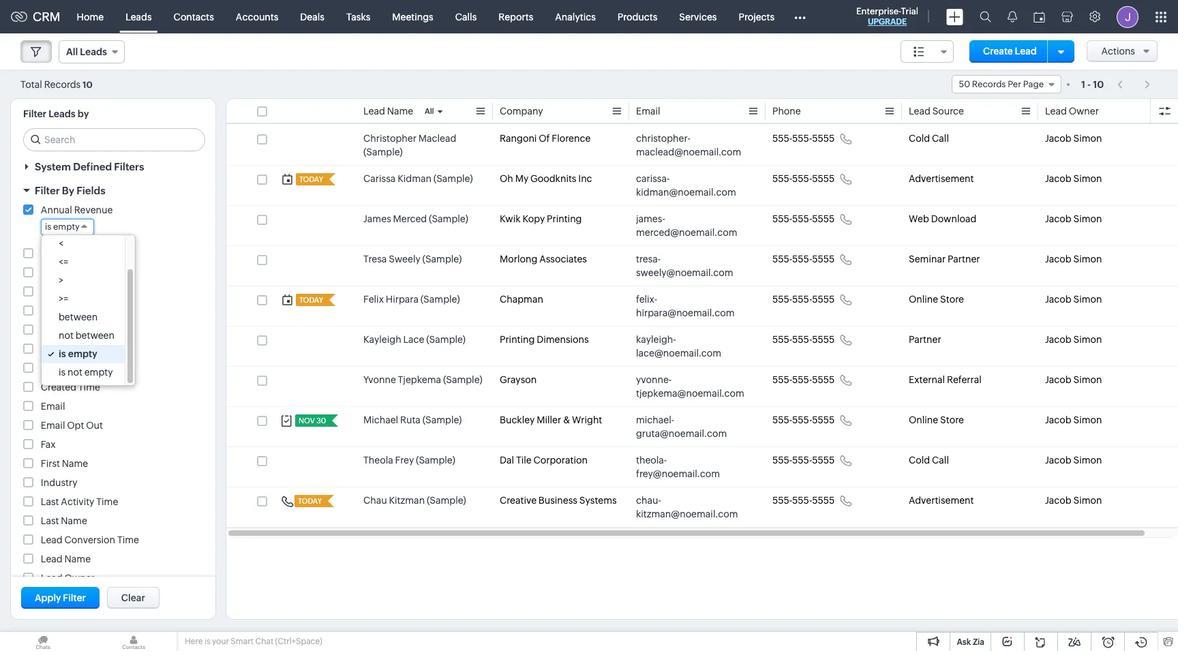 Task type: describe. For each thing, give the bounding box(es) containing it.
meetings link
[[381, 0, 444, 33]]

3 5555 from the top
[[812, 213, 835, 224]]

(sample) for kayleigh lace (sample)
[[426, 334, 466, 345]]

4 5555 from the top
[[812, 254, 835, 265]]

7 5555 from the top
[[812, 374, 835, 385]]

printing dimensions
[[500, 334, 589, 345]]

systems
[[579, 495, 617, 506]]

2 5555 from the top
[[812, 173, 835, 184]]

5 jacob simon from the top
[[1045, 294, 1102, 305]]

apply
[[35, 592, 61, 603]]

christopher
[[363, 133, 416, 144]]

maclead
[[418, 133, 456, 144]]

tile
[[516, 455, 531, 466]]

4 jacob simon from the top
[[1045, 254, 1102, 265]]

9 555-555-5555 from the top
[[772, 455, 835, 466]]

gruta@noemail.com
[[636, 428, 727, 439]]

1 horizontal spatial partner
[[948, 254, 980, 265]]

today for carissa kidman (sample)
[[299, 175, 323, 183]]

yvonne tjepkema (sample)
[[363, 374, 482, 385]]

0 horizontal spatial owner
[[64, 573, 95, 584]]

seminar partner
[[909, 254, 980, 265]]

theola frey (sample) link
[[363, 453, 455, 467]]

chat
[[255, 637, 273, 646]]

city
[[41, 248, 59, 259]]

by
[[78, 108, 89, 119]]

christopher- maclead@noemail.com link
[[636, 132, 745, 159]]

james-
[[636, 213, 665, 224]]

(sample) for felix hirpara (sample)
[[420, 294, 460, 305]]

created time
[[41, 382, 100, 393]]

1 jacob from the top
[[1045, 133, 1071, 144]]

christopher maclead (sample)
[[363, 133, 456, 157]]

corporation
[[533, 455, 588, 466]]

1 vertical spatial leads
[[49, 108, 75, 119]]

web
[[909, 213, 929, 224]]

1 vertical spatial lead owner
[[41, 573, 95, 584]]

tresa-
[[636, 254, 661, 265]]

today link for carissa
[[296, 173, 325, 185]]

1 vertical spatial between
[[75, 330, 114, 341]]

zia
[[973, 637, 984, 647]]

create
[[983, 46, 1013, 57]]

0 vertical spatial time
[[78, 382, 100, 393]]

name right first
[[62, 458, 88, 469]]

deals link
[[289, 0, 335, 33]]

8 simon from the top
[[1073, 414, 1102, 425]]

name down activity
[[61, 515, 87, 526]]

nov 30 link
[[295, 414, 327, 427]]

4 555-555-5555 from the top
[[772, 254, 835, 265]]

download
[[931, 213, 976, 224]]

> option
[[42, 271, 125, 290]]

tresa- sweely@noemail.com
[[636, 254, 733, 278]]

5 5555 from the top
[[812, 294, 835, 305]]

email opt out
[[41, 420, 103, 431]]

2 jacob from the top
[[1045, 173, 1071, 184]]

online for michael- gruta@noemail.com
[[909, 414, 938, 425]]

wright
[[572, 414, 602, 425]]

>=
[[59, 293, 68, 304]]

<=
[[59, 256, 68, 267]]

10 jacob simon from the top
[[1045, 495, 1102, 506]]

< option
[[42, 235, 125, 253]]

carissa kidman (sample) link
[[363, 172, 473, 185]]

chats image
[[0, 632, 86, 651]]

today for chau kitzman (sample)
[[298, 497, 322, 505]]

meetings
[[392, 11, 433, 22]]

tasks
[[346, 11, 370, 22]]

analytics
[[555, 11, 596, 22]]

account
[[90, 286, 128, 297]]

frey@noemail.com
[[636, 468, 720, 479]]

projects
[[739, 11, 775, 22]]

deal
[[90, 325, 110, 335]]

list box containing <
[[42, 235, 135, 385]]

products
[[618, 11, 657, 22]]

annual
[[41, 205, 72, 215]]

theola- frey@noemail.com
[[636, 455, 720, 479]]

kayleigh- lace@noemail.com link
[[636, 333, 745, 360]]

contacts
[[174, 11, 214, 22]]

is not empty
[[59, 367, 113, 378]]

4 jacob from the top
[[1045, 254, 1071, 265]]

is not empty option
[[42, 363, 125, 382]]

services
[[679, 11, 717, 22]]

10 5555 from the top
[[812, 495, 835, 506]]

first
[[41, 458, 60, 469]]

tasks link
[[335, 0, 381, 33]]

filter by fields button
[[11, 179, 215, 202]]

calls
[[455, 11, 477, 22]]

out
[[86, 420, 103, 431]]

kayleigh-
[[636, 334, 676, 345]]

filter leads by
[[23, 108, 89, 119]]

leads inside leads link
[[126, 11, 152, 22]]

0 vertical spatial company
[[500, 106, 543, 117]]

last activity time
[[41, 496, 118, 507]]

0 vertical spatial lead owner
[[1045, 106, 1099, 117]]

9 simon from the top
[[1073, 455, 1102, 466]]

call for theola- frey@noemail.com
[[932, 455, 949, 466]]

3 555-555-5555 from the top
[[772, 213, 835, 224]]

(sample) for chau kitzman (sample)
[[427, 495, 466, 506]]

yvonne-
[[636, 374, 672, 385]]

tjepkema@noemail.com
[[636, 388, 744, 399]]

michael- gruta@noemail.com link
[[636, 413, 745, 440]]

10 simon from the top
[[1073, 495, 1102, 506]]

1 jacob simon from the top
[[1045, 133, 1102, 144]]

kitzman@noemail.com
[[636, 509, 738, 519]]

online store for felix- hirpara@noemail.com
[[909, 294, 964, 305]]

conversion
[[64, 534, 115, 545]]

created by
[[41, 363, 89, 374]]

kayleigh- lace@noemail.com
[[636, 334, 721, 359]]

tresa sweely (sample) link
[[363, 252, 462, 266]]

james- merced@noemail.com link
[[636, 212, 745, 239]]

store for michael- gruta@noemail.com
[[940, 414, 964, 425]]

cold for theola- frey@noemail.com
[[909, 455, 930, 466]]

tresa- sweely@noemail.com link
[[636, 252, 745, 280]]

(sample) for carissa kidman (sample)
[[433, 173, 473, 184]]

hirpara@noemail.com
[[636, 307, 735, 318]]

converted account
[[41, 286, 128, 297]]

contacts link
[[163, 0, 225, 33]]

5 simon from the top
[[1073, 294, 1102, 305]]

last for last name
[[41, 515, 59, 526]]

michael-
[[636, 414, 674, 425]]

creative
[[500, 495, 537, 506]]

0 vertical spatial between
[[59, 312, 98, 322]]

annual revenue is empty
[[41, 205, 113, 232]]

nov 30
[[299, 417, 326, 425]]

9 5555 from the top
[[812, 455, 835, 466]]

carissa kidman (sample)
[[363, 173, 473, 184]]

name down conversion
[[64, 554, 91, 564]]

morlong
[[500, 254, 537, 265]]

<= option
[[42, 253, 125, 271]]

lead inside create lead button
[[1015, 46, 1037, 57]]

&
[[563, 414, 570, 425]]

not inside option
[[59, 330, 74, 341]]

revenue
[[74, 205, 113, 215]]

is inside the is empty 'option'
[[59, 348, 66, 359]]

online for felix- hirpara@noemail.com
[[909, 294, 938, 305]]

8 jacob from the top
[[1045, 414, 1071, 425]]

converted deal
[[41, 325, 110, 335]]



Task type: locate. For each thing, give the bounding box(es) containing it.
carissa
[[363, 173, 396, 184]]

1
[[1081, 79, 1085, 90]]

1 online store from the top
[[909, 294, 964, 305]]

chau kitzman (sample) link
[[363, 494, 466, 507]]

name up christopher
[[387, 106, 413, 117]]

1 vertical spatial today link
[[296, 294, 325, 306]]

3 simon from the top
[[1073, 213, 1102, 224]]

(sample) for yvonne tjepkema (sample)
[[443, 374, 482, 385]]

(sample) for tresa sweely (sample)
[[422, 254, 462, 265]]

1 advertisement from the top
[[909, 173, 974, 184]]

partner up external
[[909, 334, 941, 345]]

rangoni of florence
[[500, 133, 591, 144]]

online store for michael- gruta@noemail.com
[[909, 414, 964, 425]]

1 cold call from the top
[[909, 133, 949, 144]]

actions
[[1101, 46, 1135, 57]]

2 vertical spatial time
[[117, 534, 139, 545]]

0 vertical spatial created
[[41, 363, 76, 374]]

call for christopher- maclead@noemail.com
[[932, 133, 949, 144]]

7 simon from the top
[[1073, 374, 1102, 385]]

online store down 'seminar partner'
[[909, 294, 964, 305]]

search image
[[980, 11, 991, 22]]

6 jacob simon from the top
[[1045, 334, 1102, 345]]

7 jacob from the top
[[1045, 374, 1071, 385]]

owner down 1
[[1069, 106, 1099, 117]]

lace@noemail.com
[[636, 348, 721, 359]]

not up 'created time'
[[67, 367, 82, 378]]

2 advertisement from the top
[[909, 495, 974, 506]]

filter inside dropdown button
[[35, 185, 60, 196]]

your
[[212, 637, 229, 646]]

0 vertical spatial printing
[[547, 213, 582, 224]]

felix hirpara (sample) link
[[363, 292, 460, 306]]

upgrade
[[868, 17, 907, 27]]

empty inside annual revenue is empty
[[53, 222, 80, 232]]

is inside annual revenue is empty
[[45, 222, 51, 232]]

tjepkema
[[398, 374, 441, 385]]

store down 'seminar partner'
[[940, 294, 964, 305]]

2 555-555-5555 from the top
[[772, 173, 835, 184]]

online down seminar
[[909, 294, 938, 305]]

time for conversion
[[117, 534, 139, 545]]

>= option
[[42, 290, 125, 308]]

1 vertical spatial last
[[41, 515, 59, 526]]

filter by fields
[[35, 185, 105, 196]]

not between option
[[42, 327, 125, 345]]

today for felix hirpara (sample)
[[299, 296, 323, 304]]

2 simon from the top
[[1073, 173, 1102, 184]]

1 vertical spatial empty
[[68, 348, 97, 359]]

today
[[299, 175, 323, 183], [299, 296, 323, 304], [298, 497, 322, 505]]

lead name down conversion
[[41, 554, 91, 564]]

dimensions
[[537, 334, 589, 345]]

(sample) for christopher maclead (sample)
[[363, 147, 403, 157]]

(sample) right "tjepkema" at the left bottom
[[443, 374, 482, 385]]

nov
[[299, 417, 315, 425]]

last down last activity time
[[41, 515, 59, 526]]

today link for chau
[[295, 495, 323, 507]]

1 - 10
[[1081, 79, 1104, 90]]

last down the 'industry'
[[41, 496, 59, 507]]

theola- frey@noemail.com link
[[636, 453, 745, 481]]

2 cold from the top
[[909, 455, 930, 466]]

(sample) right frey
[[416, 455, 455, 466]]

1 store from the top
[[940, 294, 964, 305]]

time right activity
[[96, 496, 118, 507]]

0 vertical spatial converted
[[41, 286, 88, 297]]

felix- hirpara@noemail.com link
[[636, 292, 745, 320]]

merced
[[393, 213, 427, 224]]

1 5555 from the top
[[812, 133, 835, 144]]

is left your
[[204, 637, 210, 646]]

0 vertical spatial partner
[[948, 254, 980, 265]]

3 jacob from the top
[[1045, 213, 1071, 224]]

2 cold call from the top
[[909, 455, 949, 466]]

< <=
[[59, 238, 68, 267]]

0 vertical spatial filter
[[23, 108, 46, 119]]

(sample) right hirpara
[[420, 294, 460, 305]]

carissa-
[[636, 173, 670, 184]]

1 horizontal spatial lead owner
[[1045, 106, 1099, 117]]

business
[[538, 495, 577, 506]]

is down annual
[[45, 222, 51, 232]]

last for last activity time
[[41, 496, 59, 507]]

lead name up christopher
[[363, 106, 413, 117]]

kidman@noemail.com
[[636, 187, 736, 198]]

printing up grayson
[[500, 334, 535, 345]]

not up country
[[59, 330, 74, 341]]

0 horizontal spatial partner
[[909, 334, 941, 345]]

kidman
[[398, 173, 432, 184]]

michael- gruta@noemail.com
[[636, 414, 727, 439]]

created for created by
[[41, 363, 76, 374]]

navigation
[[1111, 74, 1158, 94]]

0 vertical spatial cold call
[[909, 133, 949, 144]]

felix hirpara (sample)
[[363, 294, 460, 305]]

6 simon from the top
[[1073, 334, 1102, 345]]

carissa- kidman@noemail.com link
[[636, 172, 745, 199]]

4 simon from the top
[[1073, 254, 1102, 265]]

filter for filter leads by
[[23, 108, 46, 119]]

michael ruta (sample)
[[363, 414, 462, 425]]

web download
[[909, 213, 976, 224]]

email up fax
[[41, 420, 65, 431]]

8 jacob simon from the top
[[1045, 414, 1102, 425]]

0 vertical spatial call
[[932, 133, 949, 144]]

lead owner up apply filter
[[41, 573, 95, 584]]

row group
[[226, 125, 1178, 528]]

0 horizontal spatial 10
[[83, 79, 93, 90]]

partner right seminar
[[948, 254, 980, 265]]

between up converted deal
[[59, 312, 98, 322]]

cold call for theola- frey@noemail.com
[[909, 455, 949, 466]]

0 vertical spatial today
[[299, 175, 323, 183]]

2 vertical spatial converted
[[41, 325, 88, 335]]

is up created by at the left bottom of page
[[59, 348, 66, 359]]

0 vertical spatial empty
[[53, 222, 80, 232]]

1 horizontal spatial leads
[[126, 11, 152, 22]]

created down created by at the left bottom of page
[[41, 382, 76, 393]]

cold call for christopher- maclead@noemail.com
[[909, 133, 949, 144]]

opt
[[67, 420, 84, 431]]

printing right kopy
[[547, 213, 582, 224]]

1 created from the top
[[41, 363, 76, 374]]

(sample) right lace
[[426, 334, 466, 345]]

search element
[[971, 0, 999, 33]]

empty up <
[[53, 222, 80, 232]]

signals element
[[999, 0, 1025, 33]]

converted for converted account
[[41, 286, 88, 297]]

1 vertical spatial cold
[[909, 455, 930, 466]]

between option
[[42, 308, 125, 327]]

cold call
[[909, 133, 949, 144], [909, 455, 949, 466]]

is up 'created time'
[[59, 367, 66, 378]]

by down is empty
[[78, 363, 89, 374]]

2 call from the top
[[932, 455, 949, 466]]

(sample) for theola frey (sample)
[[416, 455, 455, 466]]

filter for filter by fields
[[35, 185, 60, 196]]

1 vertical spatial by
[[78, 363, 89, 374]]

0 horizontal spatial lead owner
[[41, 573, 95, 584]]

here is your smart chat (ctrl+space)
[[185, 637, 322, 646]]

time for activity
[[96, 496, 118, 507]]

online down external
[[909, 414, 938, 425]]

enterprise-
[[856, 6, 901, 16]]

1 cold from the top
[[909, 133, 930, 144]]

(sample) right kitzman at the left bottom of the page
[[427, 495, 466, 506]]

0 vertical spatial owner
[[1069, 106, 1099, 117]]

1 555-555-5555 from the top
[[772, 133, 835, 144]]

2 online from the top
[[909, 414, 938, 425]]

kwik
[[500, 213, 521, 224]]

5 jacob from the top
[[1045, 294, 1071, 305]]

is inside is not empty 'option'
[[59, 367, 66, 378]]

store down external referral
[[940, 414, 964, 425]]

(sample) right sweely
[[422, 254, 462, 265]]

maclead@noemail.com
[[636, 147, 741, 157]]

1 vertical spatial converted
[[41, 305, 88, 316]]

7 555-555-5555 from the top
[[772, 374, 835, 385]]

0 vertical spatial email
[[636, 106, 660, 117]]

phone
[[772, 106, 801, 117]]

filter right apply
[[63, 592, 86, 603]]

(sample) inside "link"
[[422, 254, 462, 265]]

today link for felix
[[296, 294, 325, 306]]

created down country
[[41, 363, 76, 374]]

felix-
[[636, 294, 657, 305]]

theola frey (sample)
[[363, 455, 455, 466]]

2 vertical spatial empty
[[84, 367, 113, 378]]

filter up annual
[[35, 185, 60, 196]]

list box
[[42, 235, 135, 385]]

by for filter
[[62, 185, 74, 196]]

10 555-555-5555 from the top
[[772, 495, 835, 506]]

2 vertical spatial today
[[298, 497, 322, 505]]

fields
[[77, 185, 105, 196]]

email up the christopher-
[[636, 106, 660, 117]]

row group containing christopher maclead (sample)
[[226, 125, 1178, 528]]

inc
[[578, 173, 592, 184]]

chau
[[363, 495, 387, 506]]

not inside 'option'
[[67, 367, 82, 378]]

chau- kitzman@noemail.com
[[636, 495, 738, 519]]

industry
[[41, 477, 77, 488]]

created for created time
[[41, 382, 76, 393]]

6 jacob from the top
[[1045, 334, 1071, 345]]

clear
[[121, 592, 145, 603]]

1 vertical spatial printing
[[500, 334, 535, 345]]

between down between option
[[75, 330, 114, 341]]

1 horizontal spatial company
[[500, 106, 543, 117]]

advertisement
[[909, 173, 974, 184], [909, 495, 974, 506]]

1 vertical spatial time
[[96, 496, 118, 507]]

filter inside button
[[63, 592, 86, 603]]

time right conversion
[[117, 534, 139, 545]]

advertisement for carissa- kidman@noemail.com
[[909, 173, 974, 184]]

cold for christopher- maclead@noemail.com
[[909, 133, 930, 144]]

2 converted from the top
[[41, 305, 88, 316]]

10 right records
[[83, 79, 93, 90]]

lead owner down 1
[[1045, 106, 1099, 117]]

crm
[[33, 10, 60, 24]]

2 created from the top
[[41, 382, 76, 393]]

online store
[[909, 294, 964, 305], [909, 414, 964, 425]]

leads right home
[[126, 11, 152, 22]]

0 horizontal spatial leads
[[49, 108, 75, 119]]

1 vertical spatial partner
[[909, 334, 941, 345]]

0 vertical spatial online store
[[909, 294, 964, 305]]

chau-
[[636, 495, 661, 506]]

analytics link
[[544, 0, 607, 33]]

10 jacob from the top
[[1045, 495, 1071, 506]]

7 jacob simon from the top
[[1045, 374, 1102, 385]]

leads link
[[115, 0, 163, 33]]

1 vertical spatial today
[[299, 296, 323, 304]]

lead conversion time
[[41, 534, 139, 545]]

2 vertical spatial filter
[[63, 592, 86, 603]]

store for felix- hirpara@noemail.com
[[940, 294, 964, 305]]

1 vertical spatial online store
[[909, 414, 964, 425]]

6 555-555-5555 from the top
[[772, 334, 835, 345]]

signals image
[[1008, 11, 1017, 22]]

1 vertical spatial store
[[940, 414, 964, 425]]

0 vertical spatial store
[[940, 294, 964, 305]]

1 vertical spatial advertisement
[[909, 495, 974, 506]]

by up annual
[[62, 185, 74, 196]]

(sample) right 'ruta'
[[422, 414, 462, 425]]

sweely
[[389, 254, 420, 265]]

1 vertical spatial call
[[932, 455, 949, 466]]

simon
[[1073, 133, 1102, 144], [1073, 173, 1102, 184], [1073, 213, 1102, 224], [1073, 254, 1102, 265], [1073, 294, 1102, 305], [1073, 334, 1102, 345], [1073, 374, 1102, 385], [1073, 414, 1102, 425], [1073, 455, 1102, 466], [1073, 495, 1102, 506]]

1 call from the top
[[932, 133, 949, 144]]

all
[[425, 107, 434, 115]]

8 5555 from the top
[[812, 414, 835, 425]]

10 inside total records 10
[[83, 79, 93, 90]]

1 converted from the top
[[41, 286, 88, 297]]

1 vertical spatial created
[[41, 382, 76, 393]]

1 vertical spatial lead name
[[41, 554, 91, 564]]

2 vertical spatial today link
[[295, 495, 323, 507]]

converted for converted deal
[[41, 325, 88, 335]]

seminar
[[909, 254, 946, 265]]

5 555-555-5555 from the top
[[772, 294, 835, 305]]

1 online from the top
[[909, 294, 938, 305]]

(sample) for james merced (sample)
[[429, 213, 468, 224]]

of
[[539, 133, 550, 144]]

9 jacob simon from the top
[[1045, 455, 1102, 466]]

1 horizontal spatial lead name
[[363, 106, 413, 117]]

converted up country
[[41, 325, 88, 335]]

contacts image
[[91, 632, 177, 651]]

(sample) inside christopher maclead (sample)
[[363, 147, 403, 157]]

here
[[185, 637, 203, 646]]

leads left by
[[49, 108, 75, 119]]

hirpara
[[386, 294, 419, 305]]

online store down external referral
[[909, 414, 964, 425]]

online
[[909, 294, 938, 305], [909, 414, 938, 425]]

is empty field
[[41, 219, 94, 235]]

1 vertical spatial filter
[[35, 185, 60, 196]]

james merced (sample)
[[363, 213, 468, 224]]

0 vertical spatial cold
[[909, 133, 930, 144]]

0 vertical spatial not
[[59, 330, 74, 341]]

reports link
[[488, 0, 544, 33]]

1 last from the top
[[41, 496, 59, 507]]

6 5555 from the top
[[812, 334, 835, 345]]

converted down >=
[[41, 305, 88, 316]]

10 right -
[[1093, 79, 1104, 90]]

8 555-555-5555 from the top
[[772, 414, 835, 425]]

1 horizontal spatial owner
[[1069, 106, 1099, 117]]

1 horizontal spatial 10
[[1093, 79, 1104, 90]]

michael ruta (sample) link
[[363, 413, 462, 427]]

advertisement for chau- kitzman@noemail.com
[[909, 495, 974, 506]]

9 jacob from the top
[[1045, 455, 1071, 466]]

10 for total records 10
[[83, 79, 93, 90]]

by inside dropdown button
[[62, 185, 74, 196]]

5555
[[812, 133, 835, 144], [812, 173, 835, 184], [812, 213, 835, 224], [812, 254, 835, 265], [812, 294, 835, 305], [812, 334, 835, 345], [812, 374, 835, 385], [812, 414, 835, 425], [812, 455, 835, 466], [812, 495, 835, 506]]

1 horizontal spatial printing
[[547, 213, 582, 224]]

miller
[[537, 414, 561, 425]]

3 converted from the top
[[41, 325, 88, 335]]

jacob
[[1045, 133, 1071, 144], [1045, 173, 1071, 184], [1045, 213, 1071, 224], [1045, 254, 1071, 265], [1045, 294, 1071, 305], [1045, 334, 1071, 345], [1045, 374, 1071, 385], [1045, 414, 1071, 425], [1045, 455, 1071, 466], [1045, 495, 1071, 506]]

email down 'created time'
[[41, 401, 65, 412]]

creative business systems
[[500, 495, 617, 506]]

converted contact
[[41, 305, 126, 316]]

Search text field
[[24, 129, 205, 151]]

(sample) right merced
[[429, 213, 468, 224]]

is
[[45, 222, 51, 232], [59, 348, 66, 359], [59, 367, 66, 378], [204, 637, 210, 646]]

(sample) right kidman
[[433, 173, 473, 184]]

apply filter
[[35, 592, 86, 603]]

external referral
[[909, 374, 982, 385]]

1 vertical spatial online
[[909, 414, 938, 425]]

1 simon from the top
[[1073, 133, 1102, 144]]

converted down >
[[41, 286, 88, 297]]

kwik kopy printing
[[500, 213, 582, 224]]

(sample) down christopher
[[363, 147, 403, 157]]

2 vertical spatial email
[[41, 420, 65, 431]]

owner up apply filter button
[[64, 573, 95, 584]]

christopher maclead (sample) link
[[363, 132, 486, 159]]

1 vertical spatial company
[[41, 267, 84, 278]]

0 vertical spatial online
[[909, 294, 938, 305]]

555-
[[772, 133, 792, 144], [792, 133, 812, 144], [772, 173, 792, 184], [792, 173, 812, 184], [772, 213, 792, 224], [792, 213, 812, 224], [772, 254, 792, 265], [792, 254, 812, 265], [772, 294, 792, 305], [792, 294, 812, 305], [772, 334, 792, 345], [792, 334, 812, 345], [772, 374, 792, 385], [792, 374, 812, 385], [772, 414, 792, 425], [792, 414, 812, 425], [772, 455, 792, 466], [792, 455, 812, 466], [772, 495, 792, 506], [792, 495, 812, 506]]

0 vertical spatial last
[[41, 496, 59, 507]]

1 vertical spatial not
[[67, 367, 82, 378]]

0 horizontal spatial company
[[41, 267, 84, 278]]

kopy
[[522, 213, 545, 224]]

0 horizontal spatial lead name
[[41, 554, 91, 564]]

carissa- kidman@noemail.com
[[636, 173, 736, 198]]

0 horizontal spatial printing
[[500, 334, 535, 345]]

accounts link
[[225, 0, 289, 33]]

last name
[[41, 515, 87, 526]]

1 horizontal spatial by
[[78, 363, 89, 374]]

total
[[20, 79, 42, 90]]

0 horizontal spatial by
[[62, 185, 74, 196]]

buckley
[[500, 414, 535, 425]]

(sample) for michael ruta (sample)
[[422, 414, 462, 425]]

source
[[932, 106, 964, 117]]

by for created
[[78, 363, 89, 374]]

converted for converted contact
[[41, 305, 88, 316]]

is empty option
[[42, 345, 125, 363]]

0 vertical spatial leads
[[126, 11, 152, 22]]

filter down total
[[23, 108, 46, 119]]

1 vertical spatial email
[[41, 401, 65, 412]]

2 last from the top
[[41, 515, 59, 526]]

1 vertical spatial cold call
[[909, 455, 949, 466]]

empty down not between option
[[68, 348, 97, 359]]

0 vertical spatial advertisement
[[909, 173, 974, 184]]

0 vertical spatial today link
[[296, 173, 325, 185]]

ruta
[[400, 414, 421, 425]]

0 vertical spatial lead name
[[363, 106, 413, 117]]

buckley miller & wright
[[500, 414, 602, 425]]

today link
[[296, 173, 325, 185], [296, 294, 325, 306], [295, 495, 323, 507]]

3 jacob simon from the top
[[1045, 213, 1102, 224]]

lead name
[[363, 106, 413, 117], [41, 554, 91, 564]]

2 jacob simon from the top
[[1045, 173, 1102, 184]]

10 for 1 - 10
[[1093, 79, 1104, 90]]

time down is not empty
[[78, 382, 100, 393]]

2 store from the top
[[940, 414, 964, 425]]

2 online store from the top
[[909, 414, 964, 425]]

0 vertical spatial by
[[62, 185, 74, 196]]

1 vertical spatial owner
[[64, 573, 95, 584]]

empty down the is empty 'option'
[[84, 367, 113, 378]]



Task type: vqa. For each thing, say whether or not it's contained in the screenshot.


